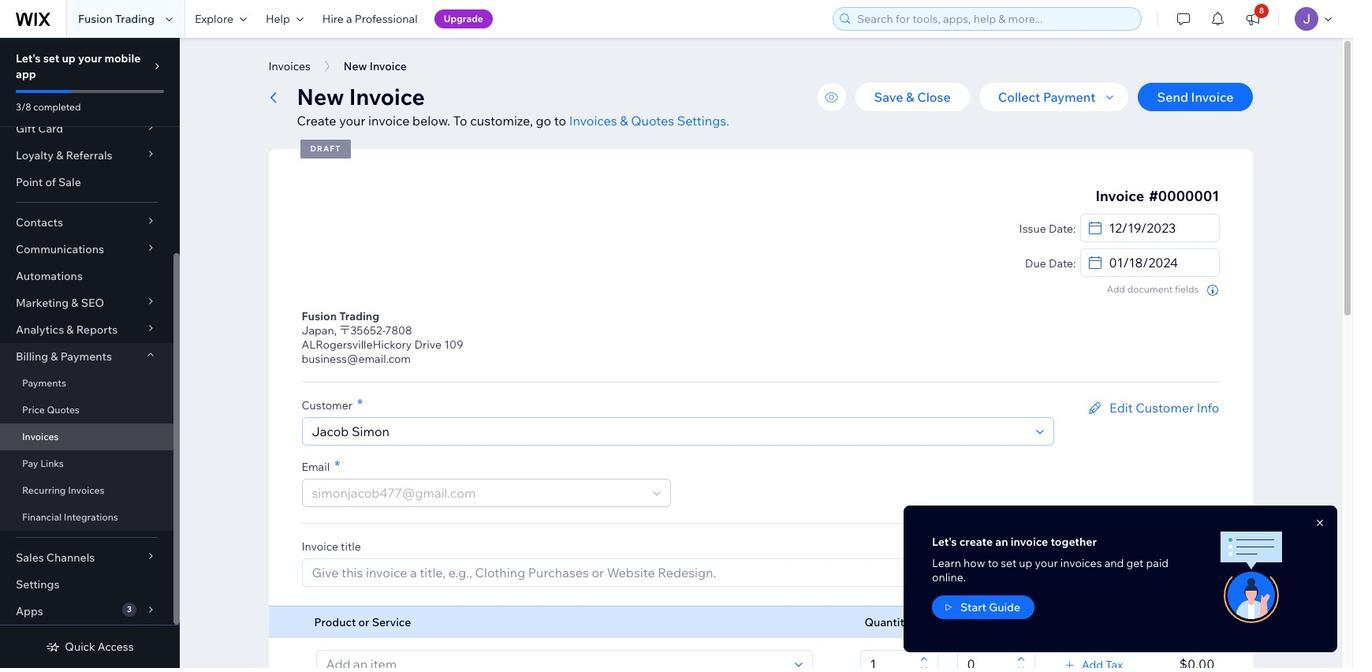 Task type: describe. For each thing, give the bounding box(es) containing it.
hire a professional link
[[313, 0, 427, 38]]

3/8
[[16, 101, 31, 113]]

let's create an invoice together learn how to set up your invoices and get paid online.
[[932, 534, 1169, 584]]

point of sale
[[16, 175, 81, 189]]

save
[[874, 89, 903, 105]]

gift
[[16, 121, 36, 136]]

invoice inside new invoice create your invoice below. to customize, go to invoices & quotes settings.
[[368, 113, 410, 129]]

invoices button
[[261, 54, 319, 78]]

communications button
[[0, 236, 174, 263]]

let's set up your mobile app
[[16, 51, 141, 81]]

billing & payments button
[[0, 343, 174, 370]]

1 vertical spatial payments
[[22, 377, 66, 389]]

help button
[[256, 0, 313, 38]]

marketing
[[16, 296, 69, 310]]

business@email.com
[[302, 352, 411, 366]]

109
[[444, 338, 463, 352]]

paid
[[1146, 556, 1169, 570]]

recurring invoices link
[[0, 477, 174, 504]]

invoices inside the invoices button
[[269, 59, 311, 73]]

send invoice button
[[1138, 83, 1253, 111]]

to inside new invoice create your invoice below. to customize, go to invoices & quotes settings.
[[554, 113, 566, 129]]

customer inside button
[[1136, 400, 1194, 416]]

collect payment
[[998, 89, 1096, 105]]

a
[[346, 12, 352, 26]]

upgrade
[[444, 13, 483, 24]]

pay links link
[[0, 450, 174, 477]]

payments link
[[0, 370, 174, 397]]

recurring
[[22, 484, 66, 496]]

below.
[[413, 113, 450, 129]]

financial
[[22, 511, 62, 523]]

quotes inside new invoice create your invoice below. to customize, go to invoices & quotes settings.
[[631, 113, 674, 129]]

invoice for new invoice create your invoice below. to customize, go to invoices & quotes settings.
[[349, 83, 425, 110]]

new invoice create your invoice below. to customize, go to invoices & quotes settings.
[[297, 83, 729, 129]]

start guide button
[[932, 595, 1035, 619]]

Choose a contact field
[[307, 418, 1031, 445]]

add
[[1107, 283, 1125, 295]]

product
[[314, 615, 356, 629]]

point
[[16, 175, 43, 189]]

customer *
[[302, 395, 363, 413]]

product or service
[[314, 615, 411, 629]]

seo
[[81, 296, 104, 310]]

Search for tools, apps, help & more... field
[[853, 8, 1137, 30]]

upgrade button
[[434, 9, 493, 28]]

analytics
[[16, 323, 64, 337]]

invoice up 12/19/2023 field
[[1096, 187, 1145, 205]]

8
[[1260, 6, 1264, 16]]

Email field
[[307, 480, 648, 506]]

together
[[1051, 534, 1097, 549]]

hire a professional
[[322, 12, 418, 26]]

service
[[372, 615, 411, 629]]

quotes inside 'price quotes' link
[[47, 404, 80, 416]]

sales
[[16, 551, 44, 565]]

drive
[[414, 338, 442, 352]]

8 button
[[1236, 0, 1271, 38]]

contacts
[[16, 215, 63, 230]]

access
[[98, 640, 134, 654]]

issue
[[1019, 222, 1046, 236]]

due
[[1025, 256, 1046, 271]]

〒35652-
[[339, 323, 385, 338]]

to inside let's create an invoice together learn how to set up your invoices and get paid online.
[[988, 556, 999, 570]]

invoice #0000001
[[1096, 187, 1220, 205]]

your inside let's create an invoice together learn how to set up your invoices and get paid online.
[[1035, 556, 1058, 570]]

financial integrations link
[[0, 504, 174, 531]]

email
[[302, 460, 330, 474]]

invoices inside new invoice create your invoice below. to customize, go to invoices & quotes settings.
[[569, 113, 617, 129]]

send invoice
[[1157, 89, 1234, 105]]

fusion trading japan, 〒35652-7808 alrogersvillehickory drive 109 business@email.com
[[302, 309, 463, 366]]

billing & payments
[[16, 349, 112, 364]]

up inside let's create an invoice together learn how to set up your invoices and get paid online.
[[1019, 556, 1033, 570]]

help
[[266, 12, 290, 26]]

pay
[[22, 457, 38, 469]]

edit customer info
[[1110, 400, 1220, 416]]

settings
[[16, 577, 59, 592]]

new invoice
[[344, 59, 407, 73]]

let's for let's set up your mobile app
[[16, 51, 41, 65]]

point of sale link
[[0, 169, 174, 196]]

3/8 completed
[[16, 101, 81, 113]]

& for payments
[[51, 349, 58, 364]]

marketing & seo button
[[0, 289, 174, 316]]

invoices link
[[0, 424, 174, 450]]

start guide
[[961, 600, 1021, 614]]

price for price
[[962, 615, 988, 629]]

card
[[38, 121, 63, 136]]

Add an item field
[[321, 651, 790, 668]]

how
[[964, 556, 985, 570]]

12/19/2023 field
[[1105, 215, 1214, 241]]

settings link
[[0, 571, 174, 598]]

contacts button
[[0, 209, 174, 236]]

* for customer *
[[357, 395, 363, 413]]

customize,
[[470, 113, 533, 129]]

billing
[[16, 349, 48, 364]]

new invoice button
[[336, 54, 415, 78]]

let's for let's create an invoice together learn how to set up your invoices and get paid online.
[[932, 534, 957, 549]]

up inside let's set up your mobile app
[[62, 51, 76, 65]]

start
[[961, 600, 987, 614]]

guide
[[989, 600, 1021, 614]]

#0000001
[[1149, 187, 1220, 205]]



Task type: locate. For each thing, give the bounding box(es) containing it.
3
[[127, 604, 132, 614]]

customer down business@email.com on the bottom of the page
[[302, 398, 353, 412]]

let's up app
[[16, 51, 41, 65]]

fusion left 〒35652-
[[302, 309, 337, 323]]

1 horizontal spatial up
[[1019, 556, 1033, 570]]

invoice down professional
[[370, 59, 407, 73]]

0 horizontal spatial up
[[62, 51, 76, 65]]

get
[[1127, 556, 1144, 570]]

save & close button
[[855, 83, 970, 111]]

close
[[917, 89, 951, 105]]

customer
[[302, 398, 353, 412], [1136, 400, 1194, 416]]

0 horizontal spatial let's
[[16, 51, 41, 65]]

quotes left settings.
[[631, 113, 674, 129]]

your down together
[[1035, 556, 1058, 570]]

None text field
[[866, 651, 915, 668]]

0 vertical spatial invoice
[[368, 113, 410, 129]]

fusion trading
[[78, 12, 155, 26]]

invoice down the new invoice
[[349, 83, 425, 110]]

collect
[[998, 89, 1041, 105]]

and
[[1105, 556, 1124, 570]]

loyalty & referrals
[[16, 148, 112, 162]]

0 horizontal spatial trading
[[115, 12, 155, 26]]

0 vertical spatial new
[[344, 59, 367, 73]]

1 vertical spatial let's
[[932, 534, 957, 549]]

1 vertical spatial set
[[1001, 556, 1017, 570]]

0 horizontal spatial customer
[[302, 398, 353, 412]]

draft
[[310, 144, 341, 154]]

of
[[45, 175, 56, 189]]

invoice for new invoice
[[370, 59, 407, 73]]

0 vertical spatial your
[[78, 51, 102, 65]]

0 vertical spatial date:
[[1049, 222, 1076, 236]]

invoices down pay links "link"
[[68, 484, 105, 496]]

date: for due date:
[[1049, 256, 1076, 271]]

your for set
[[78, 51, 102, 65]]

& inside button
[[906, 89, 915, 105]]

quantity
[[865, 615, 911, 629]]

payment
[[1043, 89, 1096, 105]]

& for reports
[[66, 323, 74, 337]]

* right email
[[335, 457, 340, 475]]

1 horizontal spatial price
[[962, 615, 988, 629]]

fusion
[[78, 12, 113, 26], [302, 309, 337, 323]]

title
[[341, 539, 361, 554]]

trading up alrogersvillehickory
[[339, 309, 380, 323]]

fusion up mobile
[[78, 12, 113, 26]]

communications
[[16, 242, 104, 256]]

invoices inside recurring invoices 'link'
[[68, 484, 105, 496]]

payments
[[60, 349, 112, 364], [22, 377, 66, 389]]

1 horizontal spatial customer
[[1136, 400, 1194, 416]]

or
[[359, 615, 370, 629]]

0 horizontal spatial fusion
[[78, 12, 113, 26]]

price
[[22, 404, 45, 416], [962, 615, 988, 629]]

& for referrals
[[56, 148, 63, 162]]

& inside new invoice create your invoice below. to customize, go to invoices & quotes settings.
[[620, 113, 628, 129]]

set up 3/8 completed
[[43, 51, 59, 65]]

invoice for send invoice
[[1191, 89, 1234, 105]]

fusion inside "fusion trading japan, 〒35652-7808 alrogersvillehickory drive 109 business@email.com"
[[302, 309, 337, 323]]

set inside let's set up your mobile app
[[43, 51, 59, 65]]

customer inside customer *
[[302, 398, 353, 412]]

0 horizontal spatial quotes
[[47, 404, 80, 416]]

1 horizontal spatial to
[[988, 556, 999, 570]]

new up create
[[297, 83, 344, 110]]

1 horizontal spatial your
[[339, 113, 366, 129]]

0 vertical spatial set
[[43, 51, 59, 65]]

pay links
[[22, 457, 64, 469]]

loyalty & referrals button
[[0, 142, 174, 169]]

invoices inside invoices link
[[22, 431, 59, 442]]

set down the an
[[1001, 556, 1017, 570]]

0 vertical spatial to
[[554, 113, 566, 129]]

email *
[[302, 457, 340, 475]]

your
[[78, 51, 102, 65], [339, 113, 366, 129], [1035, 556, 1058, 570]]

* for email *
[[335, 457, 340, 475]]

invoices right go
[[569, 113, 617, 129]]

1 vertical spatial invoice
[[1011, 534, 1048, 549]]

document
[[1128, 283, 1173, 295]]

1 horizontal spatial fusion
[[302, 309, 337, 323]]

0 vertical spatial quotes
[[631, 113, 674, 129]]

automations link
[[0, 263, 174, 289]]

sales channels button
[[0, 544, 174, 571]]

0 horizontal spatial *
[[335, 457, 340, 475]]

1 vertical spatial quotes
[[47, 404, 80, 416]]

your left mobile
[[78, 51, 102, 65]]

1 vertical spatial up
[[1019, 556, 1033, 570]]

add document fields
[[1107, 283, 1199, 295]]

create
[[297, 113, 336, 129]]

fusion for fusion trading
[[78, 12, 113, 26]]

sidebar element
[[0, 0, 180, 668]]

1 vertical spatial *
[[335, 457, 340, 475]]

payments up price quotes on the bottom of the page
[[22, 377, 66, 389]]

date:
[[1049, 222, 1076, 236], [1049, 256, 1076, 271]]

0 horizontal spatial your
[[78, 51, 102, 65]]

1 horizontal spatial quotes
[[631, 113, 674, 129]]

price inside 'sidebar' element
[[22, 404, 45, 416]]

invoice inside let's create an invoice together learn how to set up your invoices and get paid online.
[[1011, 534, 1048, 549]]

sales channels
[[16, 551, 95, 565]]

new for new invoice
[[344, 59, 367, 73]]

trading inside "fusion trading japan, 〒35652-7808 alrogersvillehickory drive 109 business@email.com"
[[339, 309, 380, 323]]

set
[[43, 51, 59, 65], [1001, 556, 1017, 570]]

integrations
[[64, 511, 118, 523]]

0 vertical spatial let's
[[16, 51, 41, 65]]

1 vertical spatial to
[[988, 556, 999, 570]]

0 horizontal spatial set
[[43, 51, 59, 65]]

0 vertical spatial payments
[[60, 349, 112, 364]]

invoice
[[368, 113, 410, 129], [1011, 534, 1048, 549]]

1 horizontal spatial trading
[[339, 309, 380, 323]]

1 vertical spatial price
[[962, 615, 988, 629]]

01/18/2024 field
[[1105, 249, 1214, 276]]

1 vertical spatial trading
[[339, 309, 380, 323]]

Invoice title field
[[307, 559, 1049, 586]]

new inside new invoice create your invoice below. to customize, go to invoices & quotes settings.
[[297, 83, 344, 110]]

go
[[536, 113, 551, 129]]

quick access button
[[46, 640, 134, 654]]

channels
[[46, 551, 95, 565]]

up up guide
[[1019, 556, 1033, 570]]

your right create
[[339, 113, 366, 129]]

alrogersvillehickory
[[302, 338, 412, 352]]

1 horizontal spatial let's
[[932, 534, 957, 549]]

let's inside let's create an invoice together learn how to set up your invoices and get paid online.
[[932, 534, 957, 549]]

japan,
[[302, 323, 337, 338]]

invoices & quotes settings. button
[[569, 111, 729, 130]]

gift card button
[[0, 115, 174, 142]]

2 date: from the top
[[1049, 256, 1076, 271]]

date: for issue date:
[[1049, 222, 1076, 236]]

1 date: from the top
[[1049, 222, 1076, 236]]

& for close
[[906, 89, 915, 105]]

2 horizontal spatial your
[[1035, 556, 1058, 570]]

fusion for fusion trading japan, 〒35652-7808 alrogersvillehickory drive 109 business@email.com
[[302, 309, 337, 323]]

up up completed
[[62, 51, 76, 65]]

set inside let's create an invoice together learn how to set up your invoices and get paid online.
[[1001, 556, 1017, 570]]

customer left info
[[1136, 400, 1194, 416]]

fields
[[1175, 283, 1199, 295]]

edit
[[1110, 400, 1133, 416]]

to right go
[[554, 113, 566, 129]]

invoices
[[1061, 556, 1102, 570]]

invoices up the pay links
[[22, 431, 59, 442]]

online.
[[932, 570, 966, 584]]

apps
[[16, 604, 43, 618]]

invoice title
[[302, 539, 361, 554]]

issue date:
[[1019, 222, 1076, 236]]

0 horizontal spatial price
[[22, 404, 45, 416]]

invoice right send at the top right
[[1191, 89, 1234, 105]]

hire
[[322, 12, 344, 26]]

1 vertical spatial new
[[297, 83, 344, 110]]

completed
[[33, 101, 81, 113]]

0 vertical spatial *
[[357, 395, 363, 413]]

new for new invoice create your invoice below. to customize, go to invoices & quotes settings.
[[297, 83, 344, 110]]

price for price quotes
[[22, 404, 45, 416]]

settings.
[[677, 113, 729, 129]]

collect payment button
[[979, 83, 1129, 111]]

trading for fusion trading
[[115, 12, 155, 26]]

None text field
[[963, 651, 1012, 668]]

recurring invoices
[[22, 484, 105, 496]]

1 vertical spatial fusion
[[302, 309, 337, 323]]

send
[[1157, 89, 1189, 105]]

price down billing
[[22, 404, 45, 416]]

1 vertical spatial date:
[[1049, 256, 1076, 271]]

let's inside let's set up your mobile app
[[16, 51, 41, 65]]

invoices down help button
[[269, 59, 311, 73]]

& for seo
[[71, 296, 79, 310]]

app
[[16, 67, 36, 81]]

invoice left title
[[302, 539, 338, 554]]

let's up learn
[[932, 534, 957, 549]]

due date:
[[1025, 256, 1076, 271]]

invoice inside new invoice create your invoice below. to customize, go to invoices & quotes settings.
[[349, 83, 425, 110]]

* down business@email.com on the bottom of the page
[[357, 395, 363, 413]]

trading for fusion trading japan, 〒35652-7808 alrogersvillehickory drive 109 business@email.com
[[339, 309, 380, 323]]

0 vertical spatial price
[[22, 404, 45, 416]]

analytics & reports
[[16, 323, 118, 337]]

marketing & seo
[[16, 296, 104, 310]]

date: right issue
[[1049, 222, 1076, 236]]

invoice right the an
[[1011, 534, 1048, 549]]

new down 'a'
[[344, 59, 367, 73]]

0 vertical spatial up
[[62, 51, 76, 65]]

quick
[[65, 640, 95, 654]]

&
[[906, 89, 915, 105], [620, 113, 628, 129], [56, 148, 63, 162], [71, 296, 79, 310], [66, 323, 74, 337], [51, 349, 58, 364]]

payments inside dropdown button
[[60, 349, 112, 364]]

1 horizontal spatial *
[[357, 395, 363, 413]]

quotes down payments link
[[47, 404, 80, 416]]

payments down analytics & reports dropdown button
[[60, 349, 112, 364]]

your inside new invoice create your invoice below. to customize, go to invoices & quotes settings.
[[339, 113, 366, 129]]

1 vertical spatial your
[[339, 113, 366, 129]]

reports
[[76, 323, 118, 337]]

2 vertical spatial your
[[1035, 556, 1058, 570]]

trading up mobile
[[115, 12, 155, 26]]

1 horizontal spatial set
[[1001, 556, 1017, 570]]

0 horizontal spatial to
[[554, 113, 566, 129]]

1 horizontal spatial invoice
[[1011, 534, 1048, 549]]

gift card
[[16, 121, 63, 136]]

0 horizontal spatial invoice
[[368, 113, 410, 129]]

your for invoice
[[339, 113, 366, 129]]

date: right due
[[1049, 256, 1076, 271]]

price down start
[[962, 615, 988, 629]]

explore
[[195, 12, 233, 26]]

info
[[1197, 400, 1220, 416]]

loyalty
[[16, 148, 54, 162]]

analytics & reports button
[[0, 316, 174, 343]]

to right how
[[988, 556, 999, 570]]

mobile
[[104, 51, 141, 65]]

new inside new invoice button
[[344, 59, 367, 73]]

your inside let's set up your mobile app
[[78, 51, 102, 65]]

invoice left below.
[[368, 113, 410, 129]]

0 vertical spatial trading
[[115, 12, 155, 26]]

0 vertical spatial fusion
[[78, 12, 113, 26]]



